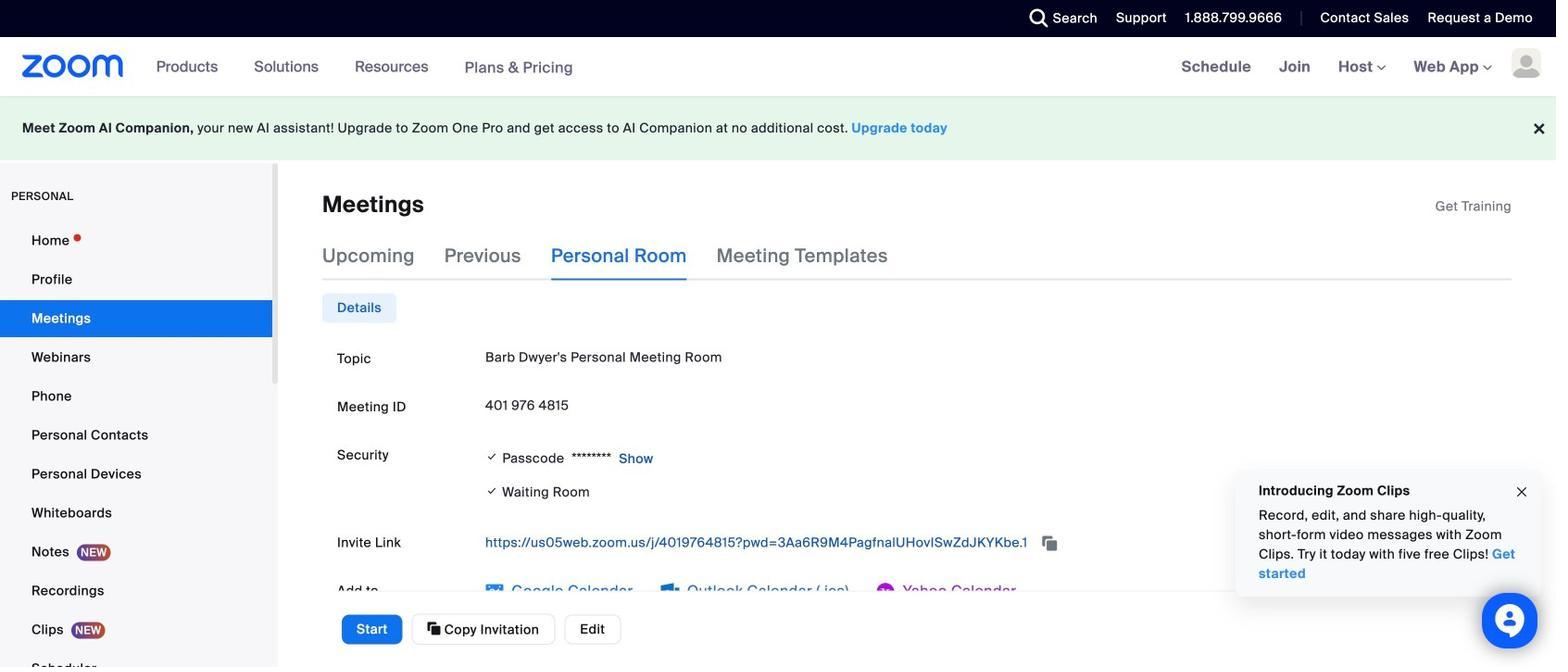 Task type: describe. For each thing, give the bounding box(es) containing it.
meetings navigation
[[1168, 37, 1556, 98]]

profile picture image
[[1512, 48, 1542, 78]]

checked image
[[485, 481, 499, 501]]

add to outlook calendar (.ics) image
[[661, 583, 680, 601]]

checked image
[[485, 448, 499, 466]]



Task type: locate. For each thing, give the bounding box(es) containing it.
close image
[[1515, 482, 1529, 503]]

add to google calendar image
[[485, 583, 504, 601]]

personal menu menu
[[0, 222, 272, 667]]

zoom logo image
[[22, 55, 124, 78]]

footer
[[0, 96, 1556, 160]]

copy url image
[[1041, 537, 1059, 550]]

product information navigation
[[142, 37, 587, 98]]

tabs of meeting tab list
[[322, 232, 918, 280]]

tab
[[322, 293, 397, 323]]

tab list
[[322, 293, 397, 323]]

copy image
[[428, 620, 441, 637]]

banner
[[0, 37, 1556, 98]]

application
[[1436, 197, 1512, 216]]

add to yahoo calendar image
[[877, 583, 896, 601]]



Task type: vqa. For each thing, say whether or not it's contained in the screenshot.
Profile Picture
yes



